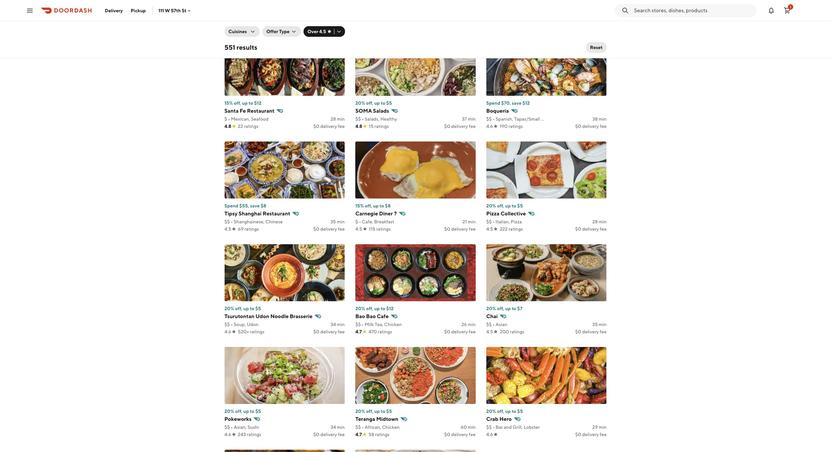 Task type: locate. For each thing, give the bounding box(es) containing it.
4.5 left 222
[[486, 227, 493, 232]]

pizza up italian,
[[486, 211, 500, 217]]

20% for pokeworks
[[225, 409, 234, 415]]

680+ ratings
[[369, 21, 396, 26]]

1 vertical spatial restaurant
[[263, 211, 290, 217]]

$$
[[355, 116, 361, 122], [486, 116, 492, 122], [225, 219, 230, 225], [486, 219, 492, 225], [225, 322, 230, 328], [355, 322, 361, 328], [486, 322, 492, 328], [225, 425, 230, 430], [355, 425, 361, 430], [486, 425, 492, 430]]

15 ratings
[[369, 124, 389, 129]]

to up tsurutontan on the left bottom
[[250, 306, 254, 312]]

$$ • soup, udon
[[225, 322, 259, 328]]

$5 up sushi
[[255, 409, 261, 415]]

to up "santa fe restaurant"
[[249, 101, 253, 106]]

1 horizontal spatial pizza
[[511, 219, 522, 225]]

20% for pizza collective
[[486, 203, 496, 209]]

african,
[[365, 425, 381, 430]]

fee for teranga midtown
[[469, 432, 476, 438]]

notification bell image
[[768, 6, 776, 14]]

$ • cafe, breakfast
[[355, 219, 394, 225]]

1 horizontal spatial spend
[[486, 101, 500, 106]]

ratings for tipsy shanghai restaurant
[[245, 227, 259, 232]]

35 for chai
[[592, 322, 598, 328]]

ratings down $$ • spanish, tapas/small plates
[[509, 124, 523, 129]]

restaurant for tipsy shanghai restaurant
[[263, 211, 290, 217]]

delivery for tsurutontan udon noodle brasserie
[[320, 330, 337, 335]]

0 horizontal spatial 28 min
[[331, 116, 345, 122]]

min for santa fe restaurant
[[337, 116, 345, 122]]

healthy
[[381, 116, 397, 122]]

1 button
[[781, 4, 794, 17]]

spend up tipsy
[[225, 203, 238, 209]]

37 min
[[462, 116, 476, 122]]

• down soma
[[362, 116, 364, 122]]

0 horizontal spatial 35 min
[[331, 219, 345, 225]]

delivery for soma salads
[[451, 124, 468, 129]]

save for tipsy shanghai restaurant
[[250, 203, 260, 209]]

up up teranga midtown on the bottom left
[[374, 409, 380, 415]]

tsurutontan
[[225, 314, 255, 320]]

0 horizontal spatial save
[[250, 203, 260, 209]]

2 4.8 from the left
[[355, 124, 362, 129]]

fee for pokeworks
[[338, 432, 345, 438]]

1 horizontal spatial save
[[512, 101, 522, 106]]

restaurant up 'seafood'
[[247, 108, 275, 114]]

1 vertical spatial 35 min
[[592, 322, 607, 328]]

chicken down midtown
[[382, 425, 400, 430]]

20% off, up to $5 for crab hero
[[486, 409, 523, 415]]

diner
[[379, 211, 393, 217]]

0 vertical spatial save
[[512, 101, 522, 106]]

to left $7
[[512, 306, 516, 312]]

$$ • milk tea, chicken
[[355, 322, 402, 328]]

fee for chai
[[600, 330, 607, 335]]

4.8 left 15
[[355, 124, 362, 129]]

ratings right 750+ at the top right
[[512, 21, 526, 26]]

$$ for boqueria
[[486, 116, 492, 122]]

save right '$70,'
[[512, 101, 522, 106]]

$ left cafe,
[[355, 219, 358, 225]]

0 horizontal spatial 15%
[[225, 101, 233, 106]]

15% off, up to $8
[[355, 203, 391, 209]]

$$ down boqueria
[[486, 116, 492, 122]]

ratings down sushi
[[247, 432, 261, 438]]

$$ for chai
[[486, 322, 492, 328]]

$
[[225, 116, 227, 122], [355, 219, 358, 225]]

udon up '520+ ratings'
[[247, 322, 259, 328]]

pizza
[[486, 211, 500, 217], [511, 219, 522, 225]]

off, up tsurutontan on the left bottom
[[235, 306, 242, 312]]

0 vertical spatial 35
[[331, 219, 336, 225]]

1 horizontal spatial $8
[[385, 203, 391, 209]]

0 vertical spatial 28 min
[[331, 116, 345, 122]]

$$ for teranga midtown
[[355, 425, 361, 430]]

save
[[512, 101, 522, 106], [250, 203, 260, 209]]

0 horizontal spatial $
[[225, 116, 227, 122]]

$5 for teranga midtown
[[386, 409, 392, 415]]

udon left noodle
[[256, 314, 269, 320]]

save up tipsy shanghai restaurant
[[250, 203, 260, 209]]

up for tsurutontan udon noodle brasserie
[[243, 306, 249, 312]]

• left bar
[[493, 425, 495, 430]]

w
[[165, 8, 170, 13]]

28
[[331, 116, 336, 122], [593, 219, 598, 225]]

pizza collective
[[486, 211, 526, 217]]

$$ left soup,
[[225, 322, 230, 328]]

$55,
[[239, 203, 249, 209]]

to up sushi
[[250, 409, 254, 415]]

35 min
[[331, 219, 345, 225], [592, 322, 607, 328]]

off, up teranga
[[366, 409, 373, 415]]

pickup button
[[127, 5, 150, 16]]

pizza down collective
[[511, 219, 522, 225]]

0 vertical spatial 34
[[331, 322, 336, 328]]

$0 delivery fee for pizza collective
[[575, 227, 607, 232]]

$8 up diner
[[385, 203, 391, 209]]

spend up boqueria
[[486, 101, 500, 106]]

$0 for boqueria
[[575, 124, 581, 129]]

1 vertical spatial 15%
[[355, 203, 364, 209]]

20% for bao bao cafe
[[355, 306, 365, 312]]

• left cafe,
[[359, 219, 361, 225]]

• for carnegie diner ?
[[359, 219, 361, 225]]

2 vertical spatial 4.7
[[355, 432, 362, 438]]

• left italian,
[[493, 219, 495, 225]]

ratings down $$ • african, chicken
[[375, 432, 390, 438]]

$$ left milk
[[355, 322, 361, 328]]

boqueria
[[486, 108, 509, 114]]

$0 for crab hero
[[575, 432, 581, 438]]

grill,
[[513, 425, 523, 430]]

4.6 down $$ • soup, udon
[[225, 330, 231, 335]]

$7
[[517, 306, 523, 312]]

0 horizontal spatial 35
[[331, 219, 336, 225]]

0 horizontal spatial spend
[[225, 203, 238, 209]]

2 horizontal spatial $12
[[523, 101, 530, 106]]

$$ left italian,
[[486, 219, 492, 225]]

ratings right 680+
[[381, 21, 396, 26]]

sushi
[[248, 425, 259, 430]]

$8 up tipsy shanghai restaurant
[[261, 203, 266, 209]]

delivery for pokeworks
[[320, 432, 337, 438]]

• left asian
[[493, 322, 495, 328]]

20% up pokeworks
[[225, 409, 234, 415]]

1 vertical spatial 28
[[593, 219, 598, 225]]

off, up the bao bao cafe
[[366, 306, 373, 312]]

4.8 left "22"
[[225, 124, 231, 129]]

1 vertical spatial $
[[355, 219, 358, 225]]

off,
[[234, 101, 241, 106], [366, 101, 373, 106], [365, 203, 372, 209], [497, 203, 504, 209], [235, 306, 242, 312], [366, 306, 373, 312], [497, 306, 504, 312], [235, 409, 242, 415], [366, 409, 373, 415], [497, 409, 504, 415]]

$5 up salads
[[386, 101, 392, 106]]

off, up the fe
[[234, 101, 241, 106]]

$0 for santa fe restaurant
[[313, 124, 319, 129]]

off, for teranga midtown
[[366, 409, 373, 415]]

up
[[242, 101, 248, 106], [374, 101, 380, 106], [373, 203, 379, 209], [505, 203, 511, 209], [243, 306, 249, 312], [374, 306, 380, 312], [505, 306, 511, 312], [243, 409, 249, 415], [374, 409, 380, 415], [505, 409, 511, 415]]

1 34 from the top
[[331, 322, 336, 328]]

ratings for chai
[[510, 330, 525, 335]]

4.5 right over
[[319, 29, 326, 34]]

0 vertical spatial 28
[[331, 116, 336, 122]]

0 vertical spatial 4.7
[[486, 21, 493, 26]]

up up the bao bao cafe
[[374, 306, 380, 312]]

1 horizontal spatial 28
[[593, 219, 598, 225]]

ratings down $$ • shanghainese, chinese
[[245, 227, 259, 232]]

min for pokeworks
[[337, 425, 345, 430]]

0 vertical spatial $
[[225, 116, 227, 122]]

shanghainese,
[[234, 219, 265, 225]]

0 vertical spatial pizza
[[486, 211, 500, 217]]

20% off, up to $5 up the soma salads
[[355, 101, 392, 106]]

up left $7
[[505, 306, 511, 312]]

$0
[[313, 21, 319, 26], [444, 21, 450, 26], [575, 21, 581, 26], [313, 124, 319, 129], [444, 124, 450, 129], [575, 124, 581, 129], [313, 227, 319, 232], [444, 227, 450, 232], [575, 227, 581, 232], [313, 330, 319, 335], [444, 330, 450, 335], [575, 330, 581, 335], [313, 432, 319, 438], [444, 432, 450, 438], [575, 432, 581, 438]]

20% up pizza collective
[[486, 203, 496, 209]]

4.8
[[225, 124, 231, 129], [355, 124, 362, 129]]

115
[[369, 227, 375, 232]]

1 vertical spatial udon
[[247, 322, 259, 328]]

carnegie
[[355, 211, 378, 217]]

0 vertical spatial 15%
[[225, 101, 233, 106]]

$0 delivery fee for bao bao cafe
[[444, 330, 476, 335]]

cuisines button
[[225, 26, 260, 37]]

22 ratings
[[238, 124, 259, 129]]

0 vertical spatial 35 min
[[331, 219, 345, 225]]

1 vertical spatial 4.7
[[355, 330, 362, 335]]

1 horizontal spatial $12
[[386, 306, 394, 312]]

restaurant up chinese
[[263, 211, 290, 217]]

20% up tsurutontan on the left bottom
[[225, 306, 234, 312]]

to up salads
[[381, 101, 385, 106]]

• for bao bao cafe
[[362, 322, 364, 328]]

$12 up "santa fe restaurant"
[[254, 101, 262, 106]]

results
[[237, 43, 257, 51]]

$$ down teranga
[[355, 425, 361, 430]]

min for bao bao cafe
[[468, 322, 476, 328]]

0 horizontal spatial $12
[[254, 101, 262, 106]]

cuisines
[[228, 29, 247, 34]]

1 horizontal spatial 15%
[[355, 203, 364, 209]]

1 horizontal spatial 35 min
[[592, 322, 607, 328]]

$12
[[254, 101, 262, 106], [523, 101, 530, 106], [386, 306, 394, 312]]

20% off, up to $5 up pizza collective
[[486, 203, 523, 209]]

4.7 for teranga midtown
[[355, 432, 362, 438]]

ratings right 222
[[509, 227, 523, 232]]

plates
[[541, 116, 554, 122]]

22
[[238, 124, 243, 129]]

1 horizontal spatial $
[[355, 219, 358, 225]]

$0 delivery fee for chai
[[575, 330, 607, 335]]

28 min
[[331, 116, 345, 122], [593, 219, 607, 225]]

0 vertical spatial chicken
[[384, 322, 402, 328]]

• down tipsy
[[231, 219, 233, 225]]

15% up carnegie
[[355, 203, 364, 209]]

$0 delivery fee for soma salads
[[444, 124, 476, 129]]

20% up "crab"
[[486, 409, 496, 415]]

fe
[[240, 108, 246, 114]]

spend
[[486, 101, 500, 106], [225, 203, 238, 209]]

and
[[504, 425, 512, 430]]

1 vertical spatial 34 min
[[331, 425, 345, 430]]

delivery button
[[101, 5, 127, 16]]

$$ down soma
[[355, 116, 361, 122]]

lobster
[[524, 425, 540, 430]]

520+ ratings
[[238, 330, 265, 335]]

cafe
[[377, 314, 389, 320]]

to for bao bao cafe
[[381, 306, 385, 312]]

min for tipsy shanghai restaurant
[[337, 219, 345, 225]]

1 horizontal spatial 28 min
[[593, 219, 607, 225]]

over 4.5 button
[[304, 26, 345, 37]]

to for pizza collective
[[512, 203, 516, 209]]

fee
[[338, 21, 345, 26], [469, 21, 476, 26], [600, 21, 607, 26], [338, 124, 345, 129], [469, 124, 476, 129], [600, 124, 607, 129], [338, 227, 345, 232], [469, 227, 476, 232], [600, 227, 607, 232], [338, 330, 345, 335], [469, 330, 476, 335], [600, 330, 607, 335], [338, 432, 345, 438], [469, 432, 476, 438], [600, 432, 607, 438]]

1 horizontal spatial bao
[[366, 314, 376, 320]]

off, up the soma salads
[[366, 101, 373, 106]]

open menu image
[[26, 6, 34, 14]]

delivery
[[320, 21, 337, 26], [451, 21, 468, 26], [582, 21, 599, 26], [320, 124, 337, 129], [451, 124, 468, 129], [582, 124, 599, 129], [320, 227, 337, 232], [451, 227, 468, 232], [582, 227, 599, 232], [320, 330, 337, 335], [451, 330, 468, 335], [582, 330, 599, 335], [320, 432, 337, 438], [451, 432, 468, 438], [582, 432, 599, 438]]

up up pizza collective
[[505, 203, 511, 209]]

2 34 from the top
[[331, 425, 336, 430]]

$$ down tipsy
[[225, 219, 230, 225]]

20% up chai
[[486, 306, 496, 312]]

spend for boqueria
[[486, 101, 500, 106]]

$5 up midtown
[[386, 409, 392, 415]]

4.5 down cafe,
[[355, 227, 362, 232]]

to for teranga midtown
[[381, 409, 385, 415]]

20% for tsurutontan udon noodle brasserie
[[225, 306, 234, 312]]

20% up the bao bao cafe
[[355, 306, 365, 312]]

to up hero at the right
[[512, 409, 516, 415]]

ratings for tsurutontan udon noodle brasserie
[[250, 330, 265, 335]]

1 horizontal spatial 4.8
[[355, 124, 362, 129]]

58 ratings
[[369, 432, 390, 438]]

• down boqueria
[[493, 116, 495, 122]]

chai
[[486, 314, 498, 320]]

restaurant
[[247, 108, 275, 114], [263, 211, 290, 217]]

1 4.8 from the left
[[225, 124, 231, 129]]

off, up carnegie
[[365, 203, 372, 209]]

1 vertical spatial 35
[[592, 322, 598, 328]]

4.7 left 750+ at the top right
[[486, 21, 493, 26]]

up up hero at the right
[[505, 409, 511, 415]]

up up pokeworks
[[243, 409, 249, 415]]

tipsy
[[225, 211, 238, 217]]

• left "asian,"
[[231, 425, 233, 430]]

21 min
[[463, 219, 476, 225]]

34 min
[[331, 322, 345, 328], [331, 425, 345, 430]]

1 horizontal spatial 35
[[592, 322, 598, 328]]

ratings down $ • mexican, seafood
[[244, 124, 259, 129]]

spend for tipsy shanghai restaurant
[[225, 203, 238, 209]]

$0 delivery fee for teranga midtown
[[444, 432, 476, 438]]

15% up santa
[[225, 101, 233, 106]]

4.5 inside button
[[319, 29, 326, 34]]

0 horizontal spatial 4.8
[[225, 124, 231, 129]]

243 ratings
[[238, 432, 261, 438]]

ratings for soma salads
[[375, 124, 389, 129]]

60
[[461, 425, 467, 430]]

470
[[369, 330, 377, 335]]

restaurant for santa fe restaurant
[[247, 108, 275, 114]]

0 vertical spatial 34 min
[[331, 322, 345, 328]]

29
[[593, 425, 598, 430]]

0 vertical spatial restaurant
[[247, 108, 275, 114]]

• for chai
[[493, 322, 495, 328]]

ratings right 520+
[[250, 330, 265, 335]]

fee for tsurutontan udon noodle brasserie
[[338, 330, 345, 335]]

4.7 left 470
[[355, 330, 362, 335]]

2 34 min from the top
[[331, 425, 345, 430]]

offer
[[266, 29, 278, 34]]

santa
[[225, 108, 239, 114]]

off, for pizza collective
[[497, 203, 504, 209]]

$$ for crab hero
[[486, 425, 492, 430]]

$12 for restaurant
[[254, 101, 262, 106]]

ratings for santa fe restaurant
[[244, 124, 259, 129]]

fee for crab hero
[[600, 432, 607, 438]]

0 horizontal spatial bao
[[355, 314, 365, 320]]

tipsy shanghai restaurant
[[225, 211, 290, 217]]

4.5 for tipsy
[[225, 227, 231, 232]]

off, for bao bao cafe
[[366, 306, 373, 312]]

0 horizontal spatial 28
[[331, 116, 336, 122]]

1 34 min from the top
[[331, 322, 345, 328]]

34 min for tsurutontan udon noodle brasserie
[[331, 322, 345, 328]]

20% off, up to $5 up hero at the right
[[486, 409, 523, 415]]

off, up pokeworks
[[235, 409, 242, 415]]

to for crab hero
[[512, 409, 516, 415]]

1 vertical spatial spend
[[225, 203, 238, 209]]

offer type button
[[262, 26, 301, 37]]

• for pokeworks
[[231, 425, 233, 430]]

0 vertical spatial spend
[[486, 101, 500, 106]]

$$ for bao bao cafe
[[355, 322, 361, 328]]

• left soup,
[[231, 322, 233, 328]]

• down teranga
[[362, 425, 364, 430]]

udon
[[256, 314, 269, 320], [247, 322, 259, 328]]

4.6 left 190
[[486, 124, 493, 129]]

680+
[[369, 21, 380, 26]]

20% off, up to $5 up teranga midtown on the bottom left
[[355, 409, 392, 415]]

min for boqueria
[[599, 116, 607, 122]]

over
[[308, 29, 318, 34]]

4.8 for santa fe restaurant
[[225, 124, 231, 129]]

up for crab hero
[[505, 409, 511, 415]]

20% off, up to $5 for pokeworks
[[225, 409, 261, 415]]

20% off, up to $5
[[355, 101, 392, 106], [486, 203, 523, 209], [225, 306, 261, 312], [225, 409, 261, 415], [355, 409, 392, 415], [486, 409, 523, 415]]

0 horizontal spatial pizza
[[486, 211, 500, 217]]

$$ left "asian,"
[[225, 425, 230, 430]]

• for santa fe restaurant
[[228, 116, 230, 122]]

$12 up cafe
[[386, 306, 394, 312]]

cafe,
[[362, 219, 373, 225]]

ratings for teranga midtown
[[375, 432, 390, 438]]

collective
[[501, 211, 526, 217]]

up up salads
[[374, 101, 380, 106]]

• left milk
[[362, 322, 364, 328]]

to for carnegie diner ?
[[380, 203, 384, 209]]

1 vertical spatial save
[[250, 203, 260, 209]]

delivery for tipsy shanghai restaurant
[[320, 227, 337, 232]]

off, up the crab hero
[[497, 409, 504, 415]]

1 vertical spatial 34
[[331, 425, 336, 430]]

$5 up collective
[[517, 203, 523, 209]]

$$ • salads, healthy
[[355, 116, 397, 122]]

4.5 left 69
[[225, 227, 231, 232]]

4.5 for pizza
[[486, 227, 493, 232]]

up up the carnegie diner ? at the left of the page
[[373, 203, 379, 209]]

ratings down breakfast
[[376, 227, 391, 232]]

$5 up grill,
[[517, 409, 523, 415]]

0 horizontal spatial $8
[[261, 203, 266, 209]]

ratings down tea,
[[378, 330, 392, 335]]

min for crab hero
[[599, 425, 607, 430]]

• for teranga midtown
[[362, 425, 364, 430]]

1 vertical spatial 28 min
[[593, 219, 607, 225]]

to for chai
[[512, 306, 516, 312]]

chicken down cafe
[[384, 322, 402, 328]]

• for pizza collective
[[493, 219, 495, 225]]

15% for santa fe restaurant
[[225, 101, 233, 106]]

20% off, up to $5 up pokeworks
[[225, 409, 261, 415]]

20% off, up to $5 up tsurutontan on the left bottom
[[225, 306, 261, 312]]

28 for pizza collective
[[593, 219, 598, 225]]

37
[[462, 116, 467, 122]]

20% off, up to $5 for soma salads
[[355, 101, 392, 106]]

ratings down $$ • salads, healthy
[[375, 124, 389, 129]]



Task type: describe. For each thing, give the bounding box(es) containing it.
1 bao from the left
[[355, 314, 365, 320]]

pickup
[[131, 8, 146, 13]]

28 min for pizza collective
[[593, 219, 607, 225]]

$$ for pizza collective
[[486, 219, 492, 225]]

520+
[[238, 330, 249, 335]]

up for soma salads
[[374, 101, 380, 106]]

57th
[[171, 8, 181, 13]]

reset
[[590, 45, 603, 50]]

crab
[[486, 417, 499, 423]]

470 ratings
[[369, 330, 392, 335]]

save for boqueria
[[512, 101, 522, 106]]

$0 delivery fee for santa fe restaurant
[[313, 124, 345, 129]]

to for soma salads
[[381, 101, 385, 106]]

italian,
[[496, 219, 510, 225]]

min for pizza collective
[[599, 219, 607, 225]]

222
[[500, 227, 508, 232]]

tsurutontan udon noodle brasserie
[[225, 314, 313, 320]]

$$ • asian
[[486, 322, 507, 328]]

to for santa fe restaurant
[[249, 101, 253, 106]]

2 $8 from the left
[[385, 203, 391, 209]]

20% for crab hero
[[486, 409, 496, 415]]

$0 for soma salads
[[444, 124, 450, 129]]

off, for pokeworks
[[235, 409, 242, 415]]

20% off, up to $5 for teranga midtown
[[355, 409, 392, 415]]

• for boqueria
[[493, 116, 495, 122]]

29 min
[[593, 425, 607, 430]]

up for chai
[[505, 306, 511, 312]]

to for tsurutontan udon noodle brasserie
[[250, 306, 254, 312]]

111 w 57th st
[[158, 8, 187, 13]]

to for pokeworks
[[250, 409, 254, 415]]

breakfast
[[374, 219, 394, 225]]

2 bao from the left
[[366, 314, 376, 320]]

up for pokeworks
[[243, 409, 249, 415]]

delivery for teranga midtown
[[451, 432, 468, 438]]

spanish,
[[496, 116, 513, 122]]

mexican,
[[231, 116, 250, 122]]

crab hero
[[486, 417, 512, 423]]

$ for carnegie diner ?
[[355, 219, 358, 225]]

$0 for carnegie diner ?
[[444, 227, 450, 232]]

20% for chai
[[486, 306, 496, 312]]

$5 for pizza collective
[[517, 203, 523, 209]]

$0 for pokeworks
[[313, 432, 319, 438]]

4.6 left 680+
[[355, 21, 362, 26]]

69 ratings
[[238, 227, 259, 232]]

34 min for pokeworks
[[331, 425, 345, 430]]

fee for boqueria
[[600, 124, 607, 129]]

fee for tipsy shanghai restaurant
[[338, 227, 345, 232]]

ratings for pizza collective
[[509, 227, 523, 232]]

34 for pokeworks
[[331, 425, 336, 430]]

chinese
[[265, 219, 283, 225]]

4.6 down "crab"
[[486, 432, 493, 438]]

0 items, open order cart image
[[784, 6, 792, 14]]

$$ • shanghainese, chinese
[[225, 219, 283, 225]]

?
[[394, 211, 397, 217]]

21
[[463, 219, 467, 225]]

st
[[182, 8, 187, 13]]

midtown
[[376, 417, 399, 423]]

up for teranga midtown
[[374, 409, 380, 415]]

$$ • bar and grill, lobster
[[486, 425, 540, 430]]

111 w 57th st button
[[158, 8, 192, 13]]

off, for crab hero
[[497, 409, 504, 415]]

spend $70, save $12
[[486, 101, 530, 106]]

$0 delivery fee for tipsy shanghai restaurant
[[313, 227, 345, 232]]

26
[[462, 322, 467, 328]]

off, for carnegie diner ?
[[365, 203, 372, 209]]

$ for santa fe restaurant
[[225, 116, 227, 122]]

teranga midtown
[[355, 417, 399, 423]]

fee for santa fe restaurant
[[338, 124, 345, 129]]

type
[[279, 29, 290, 34]]

$$ for pokeworks
[[225, 425, 230, 430]]

Store search: begin typing to search for stores available on DoorDash text field
[[634, 7, 753, 14]]

soma salads
[[355, 108, 389, 114]]

222 ratings
[[500, 227, 523, 232]]

750+
[[500, 21, 511, 26]]

4.6 left the 243
[[225, 432, 231, 438]]

28 min for santa fe restaurant
[[331, 116, 345, 122]]

$70,
[[501, 101, 511, 106]]

4.6 up cuisines
[[225, 21, 231, 26]]

min for carnegie diner ?
[[468, 219, 476, 225]]

38
[[593, 116, 598, 122]]

up for santa fe restaurant
[[242, 101, 248, 106]]

$5 for pokeworks
[[255, 409, 261, 415]]

$0 for tsurutontan udon noodle brasserie
[[313, 330, 319, 335]]

carnegie diner ?
[[355, 211, 397, 217]]

$0 delivery fee for crab hero
[[575, 432, 607, 438]]

reset button
[[586, 42, 607, 53]]

$5 for tsurutontan udon noodle brasserie
[[255, 306, 261, 312]]

15% off, up to $12
[[225, 101, 262, 106]]

551
[[225, 43, 235, 51]]

up for pizza collective
[[505, 203, 511, 209]]

200 ratings
[[500, 330, 525, 335]]

offer type
[[266, 29, 290, 34]]

1 vertical spatial chicken
[[382, 425, 400, 430]]

seafood
[[251, 116, 269, 122]]

243
[[238, 432, 246, 438]]

1 $8 from the left
[[261, 203, 266, 209]]

20% off, up to $7
[[486, 306, 523, 312]]

20% for soma salads
[[355, 101, 365, 106]]

0 vertical spatial udon
[[256, 314, 269, 320]]

off, for soma salads
[[366, 101, 373, 106]]

salads
[[373, 108, 389, 114]]

38 min
[[593, 116, 607, 122]]

$12 for cafe
[[386, 306, 394, 312]]

pokeworks
[[225, 417, 252, 423]]

190 ratings
[[500, 124, 523, 129]]

hero
[[500, 417, 512, 423]]

20% for teranga midtown
[[355, 409, 365, 415]]

tapas/small
[[514, 116, 540, 122]]

35 min for tipsy shanghai restaurant
[[331, 219, 345, 225]]

1 vertical spatial pizza
[[511, 219, 522, 225]]

fee for soma salads
[[469, 124, 476, 129]]

• for tipsy shanghai restaurant
[[231, 219, 233, 225]]

111
[[158, 8, 164, 13]]

delivery for santa fe restaurant
[[320, 124, 337, 129]]

$0 for tipsy shanghai restaurant
[[313, 227, 319, 232]]

58
[[369, 432, 374, 438]]

4.8 for soma salads
[[355, 124, 362, 129]]

min for soma salads
[[468, 116, 476, 122]]

60 min
[[461, 425, 476, 430]]

ratings for bao bao cafe
[[378, 330, 392, 335]]

ratings for carnegie diner ?
[[376, 227, 391, 232]]

$5 for crab hero
[[517, 409, 523, 415]]

• for crab hero
[[493, 425, 495, 430]]

salads,
[[365, 116, 380, 122]]

$0 for bao bao cafe
[[444, 330, 450, 335]]

fee for pizza collective
[[600, 227, 607, 232]]

asian
[[496, 322, 507, 328]]

• for soma salads
[[362, 116, 364, 122]]

115 ratings
[[369, 227, 391, 232]]

• for tsurutontan udon noodle brasserie
[[231, 322, 233, 328]]

up for bao bao cafe
[[374, 306, 380, 312]]

ratings for boqueria
[[509, 124, 523, 129]]

teranga
[[355, 417, 375, 423]]

551 results
[[225, 43, 257, 51]]

4.5 down the $$ • asian
[[486, 330, 493, 335]]

milk
[[365, 322, 374, 328]]

noodle
[[270, 314, 289, 320]]

min for chai
[[599, 322, 607, 328]]

over 4.5
[[308, 29, 326, 34]]

$$ • spanish, tapas/small plates
[[486, 116, 554, 122]]

delivery for boqueria
[[582, 124, 599, 129]]

35 for tipsy shanghai restaurant
[[331, 219, 336, 225]]

spend $55, save $8
[[225, 203, 266, 209]]

delivery for carnegie diner ?
[[451, 227, 468, 232]]

$$ • italian, pizza
[[486, 219, 522, 225]]

brasserie
[[290, 314, 313, 320]]

$0 for pizza collective
[[575, 227, 581, 232]]

750+ ratings
[[500, 21, 526, 26]]

delivery for pizza collective
[[582, 227, 599, 232]]

34 for tsurutontan udon noodle brasserie
[[331, 322, 336, 328]]

200
[[500, 330, 509, 335]]

15
[[369, 124, 374, 129]]

soma
[[355, 108, 372, 114]]

shanghai
[[239, 211, 262, 217]]

off, for tsurutontan udon noodle brasserie
[[235, 306, 242, 312]]



Task type: vqa. For each thing, say whether or not it's contained in the screenshot.


